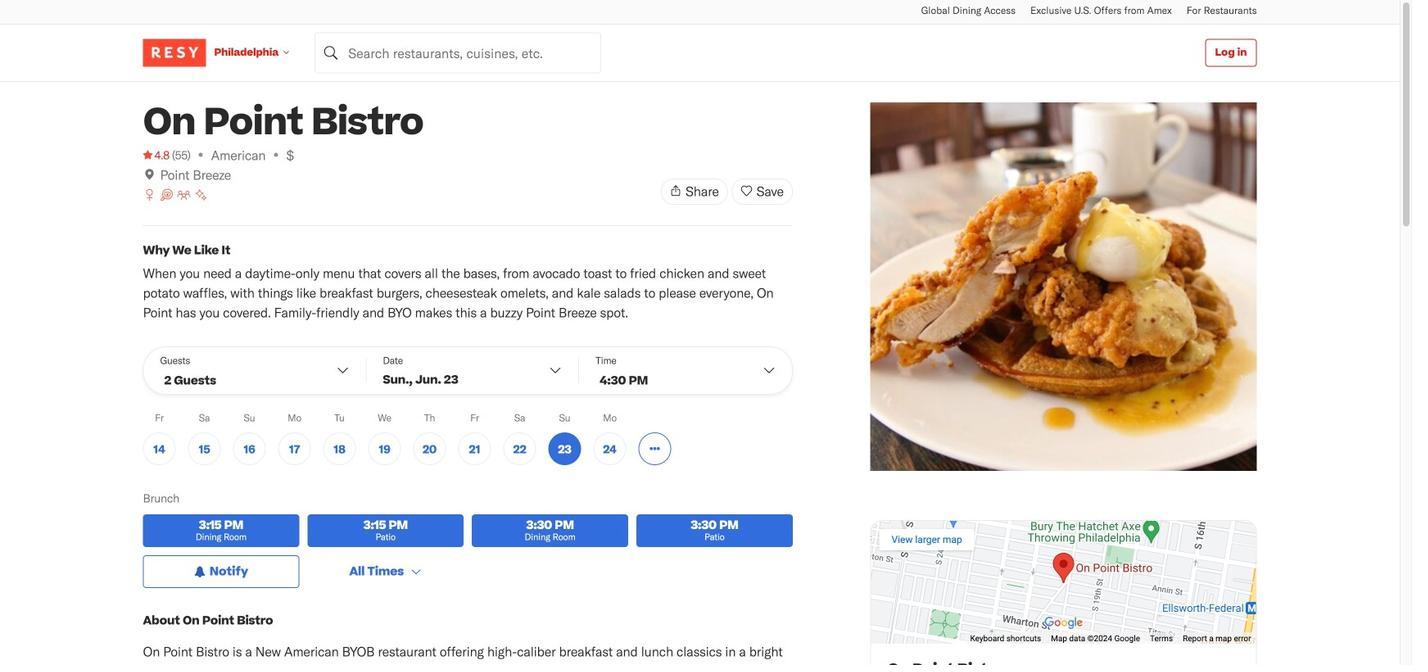 Task type: describe. For each thing, give the bounding box(es) containing it.
Search restaurants, cuisines, etc. text field
[[315, 32, 602, 73]]



Task type: locate. For each thing, give the bounding box(es) containing it.
4.8 out of 5 stars image
[[143, 147, 170, 163]]

None field
[[315, 32, 602, 73]]



